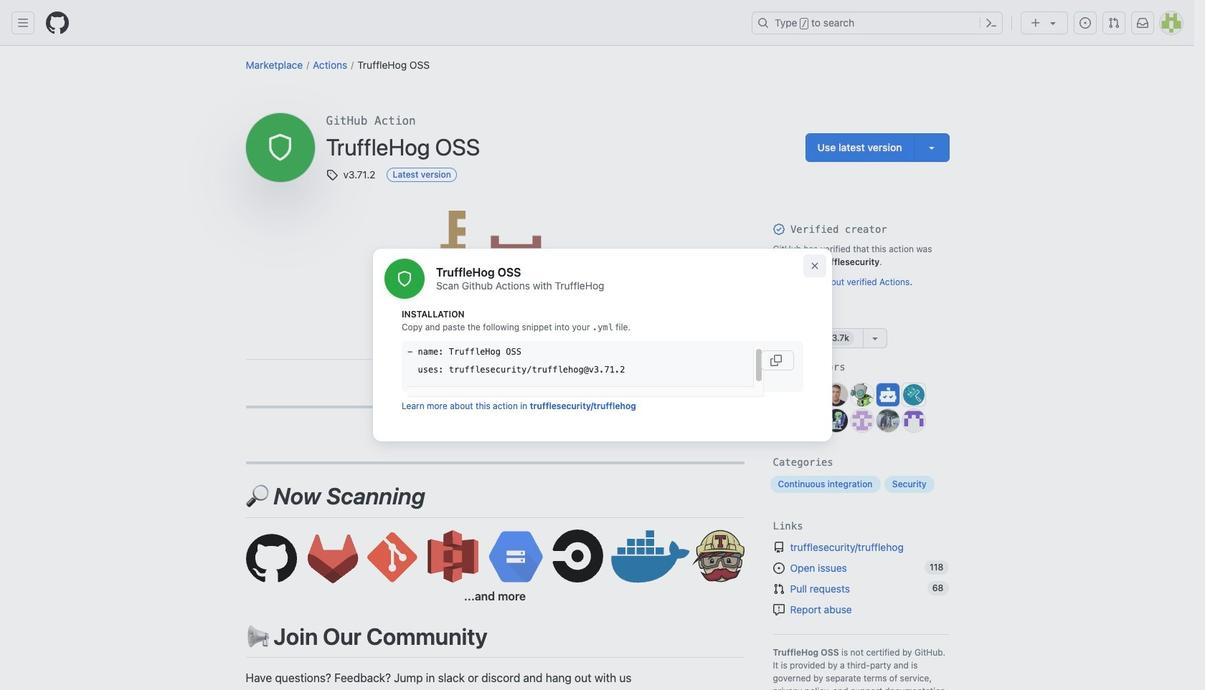 Task type: describe. For each thing, give the bounding box(es) containing it.
copy to clipboard image
[[770, 355, 782, 367]]

plus image
[[1030, 17, 1042, 29]]

choose a version image
[[926, 142, 937, 154]]

git pull request image
[[1108, 17, 1120, 29]]

git pull request image
[[773, 584, 784, 595]]

star image
[[782, 333, 794, 344]]

triangle down image
[[1047, 17, 1059, 29]]

tag image
[[326, 169, 338, 180]]

command palette image
[[986, 17, 997, 29]]

homepage image
[[46, 11, 69, 34]]



Task type: vqa. For each thing, say whether or not it's contained in the screenshot.
Edit File image
no



Task type: locate. For each thing, give the bounding box(es) containing it.
issue opened image
[[773, 563, 784, 575]]

close image
[[809, 260, 821, 272]]

report image
[[773, 605, 784, 616]]

issue opened image
[[1080, 17, 1091, 29]]

13748 users starred this repository element
[[823, 331, 854, 346]]

verified image
[[773, 224, 784, 235]]

notifications image
[[1137, 17, 1149, 29]]

add this repository to a list image
[[870, 333, 881, 344]]

repo image
[[773, 542, 784, 554]]



